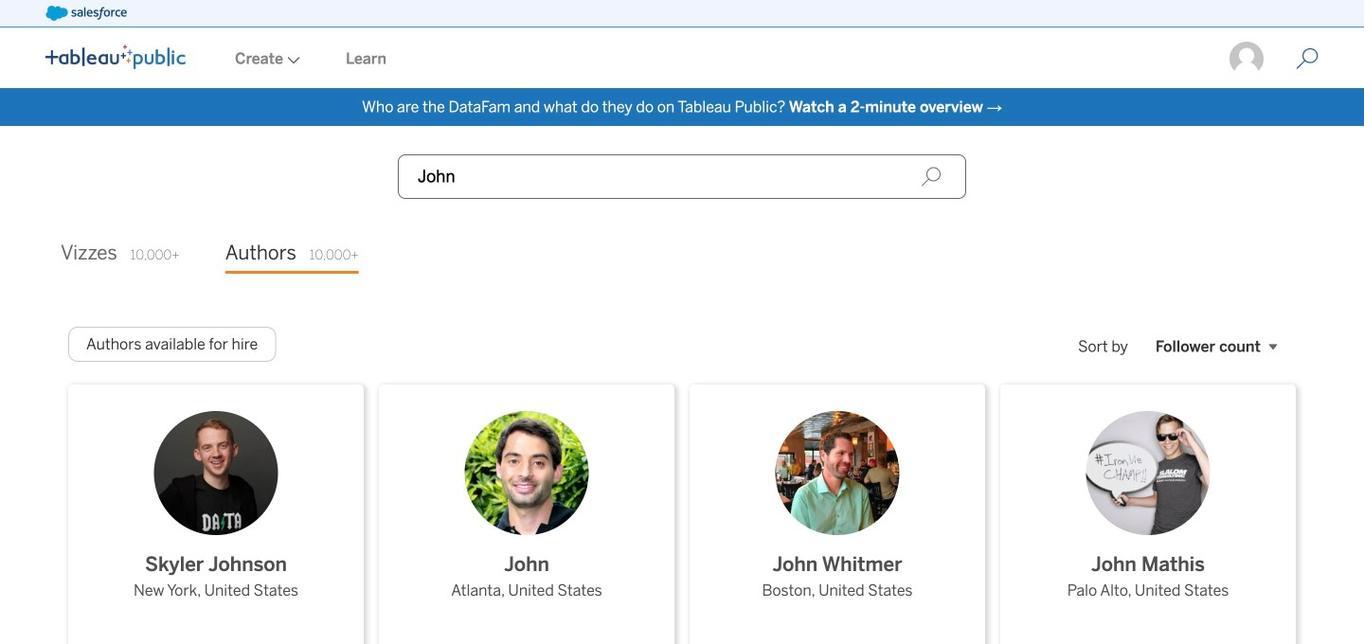 Task type: describe. For each thing, give the bounding box(es) containing it.
tara.schultz image
[[1228, 40, 1266, 78]]

salesforce logo image
[[45, 6, 127, 21]]

logo image
[[45, 45, 186, 69]]

avatar image for john mathis image
[[1087, 411, 1211, 535]]

create image
[[283, 56, 300, 64]]

go to search image
[[1274, 47, 1342, 70]]

avatar image for john image
[[465, 411, 589, 535]]



Task type: vqa. For each thing, say whether or not it's contained in the screenshot.
Search icon
yes



Task type: locate. For each thing, give the bounding box(es) containing it.
search image
[[921, 166, 942, 187]]

avatar image for john whitmer image
[[776, 411, 900, 535]]

avatar image for skyler johnson image
[[154, 411, 278, 535]]

Search input field
[[398, 155, 967, 199]]



